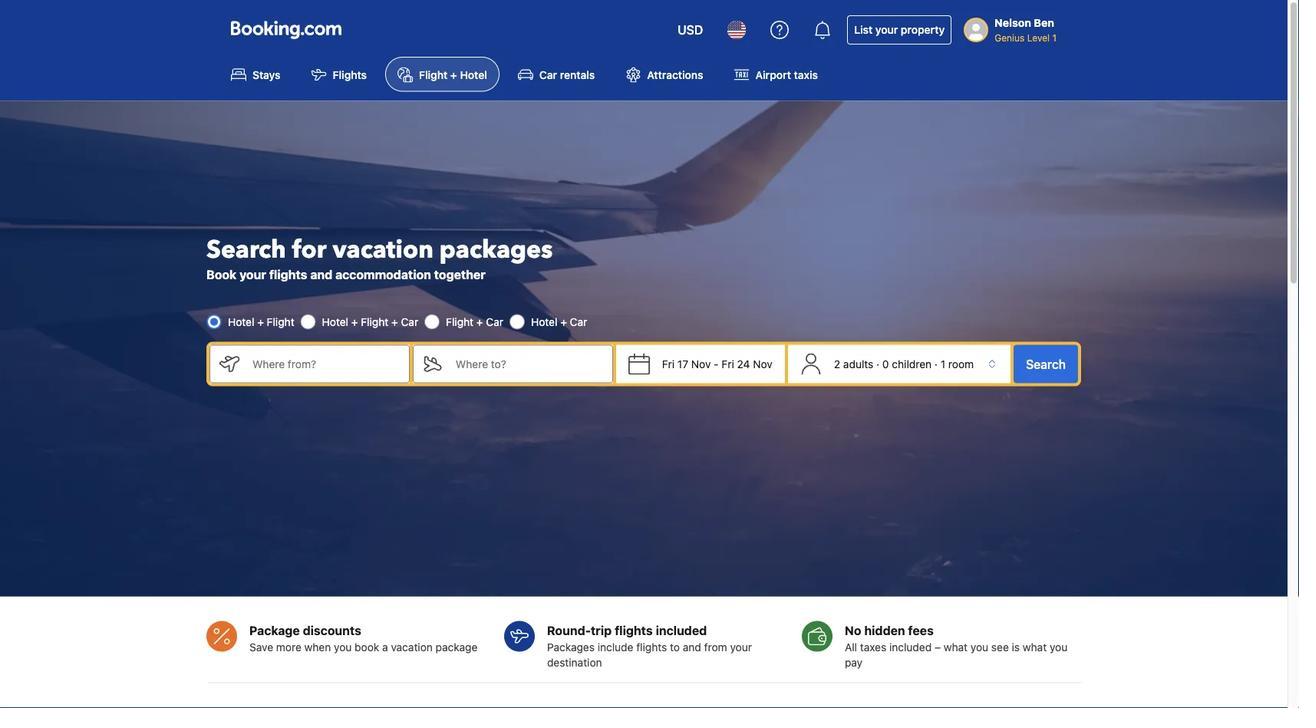 Task type: locate. For each thing, give the bounding box(es) containing it.
destination
[[547, 656, 602, 669]]

ben
[[1035, 17, 1055, 29]]

1 vertical spatial 1
[[941, 358, 946, 370]]

usd
[[678, 23, 703, 37]]

to
[[670, 641, 680, 654]]

1 vertical spatial and
[[683, 641, 702, 654]]

package discounts save more when you book a vacation package
[[250, 623, 478, 654]]

your right list
[[876, 23, 899, 36]]

children
[[892, 358, 932, 370]]

1 you from the left
[[334, 641, 352, 654]]

flights inside search for vacation packages book your flights and accommodation together
[[269, 267, 307, 282]]

2 fri from the left
[[722, 358, 735, 370]]

· right children
[[935, 358, 938, 370]]

1
[[1053, 32, 1057, 43], [941, 358, 946, 370]]

flights up include
[[615, 623, 653, 638]]

0 horizontal spatial and
[[310, 267, 333, 282]]

your inside "round-trip flights included packages include flights to and from your destination"
[[731, 641, 752, 654]]

flight
[[419, 68, 448, 81], [267, 315, 295, 328], [361, 315, 389, 328], [446, 315, 474, 328]]

1 horizontal spatial fri
[[722, 358, 735, 370]]

search for search for vacation packages book your flights and accommodation together
[[207, 233, 286, 266]]

from
[[705, 641, 728, 654]]

0 vertical spatial vacation
[[333, 233, 434, 266]]

vacation right "a"
[[391, 641, 433, 654]]

taxis
[[794, 68, 818, 81]]

0 vertical spatial 1
[[1053, 32, 1057, 43]]

flights
[[333, 68, 367, 81]]

1 vertical spatial search
[[1027, 357, 1066, 371]]

1 horizontal spatial you
[[971, 641, 989, 654]]

you
[[334, 641, 352, 654], [971, 641, 989, 654], [1050, 641, 1068, 654]]

you left see
[[971, 641, 989, 654]]

nov right 24
[[753, 358, 773, 370]]

2 horizontal spatial you
[[1050, 641, 1068, 654]]

vacation inside search for vacation packages book your flights and accommodation together
[[333, 233, 434, 266]]

24
[[738, 358, 751, 370]]

a
[[382, 641, 388, 654]]

your right from at right bottom
[[731, 641, 752, 654]]

is
[[1012, 641, 1021, 654]]

0 horizontal spatial you
[[334, 641, 352, 654]]

vacation
[[333, 233, 434, 266], [391, 641, 433, 654]]

fri left 17
[[662, 358, 675, 370]]

search inside button
[[1027, 357, 1066, 371]]

together
[[434, 267, 486, 282]]

nov
[[692, 358, 711, 370], [753, 358, 773, 370]]

for
[[292, 233, 327, 266]]

-
[[714, 358, 719, 370]]

included down 'fees'
[[890, 641, 932, 654]]

0 horizontal spatial what
[[944, 641, 968, 654]]

flights
[[269, 267, 307, 282], [615, 623, 653, 638], [637, 641, 667, 654]]

· left 0
[[877, 358, 880, 370]]

list
[[855, 23, 873, 36]]

book
[[207, 267, 237, 282]]

2 vertical spatial flights
[[637, 641, 667, 654]]

flight + hotel link
[[385, 57, 500, 92]]

0 horizontal spatial search
[[207, 233, 286, 266]]

adults
[[844, 358, 874, 370]]

0 horizontal spatial included
[[656, 623, 707, 638]]

1 vertical spatial flights
[[615, 623, 653, 638]]

save
[[250, 641, 273, 654]]

round-trip flights included packages include flights to and from your destination
[[547, 623, 752, 669]]

2 vertical spatial your
[[731, 641, 752, 654]]

2
[[834, 358, 841, 370]]

room
[[949, 358, 974, 370]]

list your property
[[855, 23, 945, 36]]

accommodation
[[336, 267, 431, 282]]

hotel
[[460, 68, 487, 81], [228, 315, 254, 328], [322, 315, 349, 328], [531, 315, 558, 328]]

search for search
[[1027, 357, 1066, 371]]

list your property link
[[848, 15, 952, 45]]

car
[[540, 68, 558, 81], [401, 315, 419, 328], [486, 315, 504, 328], [570, 315, 588, 328]]

hotel + car
[[531, 315, 588, 328]]

1 vertical spatial your
[[240, 267, 266, 282]]

fri right -
[[722, 358, 735, 370]]

0 horizontal spatial fri
[[662, 358, 675, 370]]

1 horizontal spatial included
[[890, 641, 932, 654]]

1 horizontal spatial your
[[731, 641, 752, 654]]

you inside 'package discounts save more when you book a vacation package'
[[334, 641, 352, 654]]

0 vertical spatial and
[[310, 267, 333, 282]]

1 horizontal spatial search
[[1027, 357, 1066, 371]]

0 horizontal spatial your
[[240, 267, 266, 282]]

what right "is"
[[1023, 641, 1047, 654]]

attractions link
[[614, 57, 716, 92]]

you down discounts
[[334, 641, 352, 654]]

1 horizontal spatial ·
[[935, 358, 938, 370]]

include
[[598, 641, 634, 654]]

and right to
[[683, 641, 702, 654]]

0 horizontal spatial nov
[[692, 358, 711, 370]]

what right –
[[944, 641, 968, 654]]

0 horizontal spatial ·
[[877, 358, 880, 370]]

0 vertical spatial flights
[[269, 267, 307, 282]]

1 horizontal spatial nov
[[753, 358, 773, 370]]

included up to
[[656, 623, 707, 638]]

your inside search for vacation packages book your flights and accommodation together
[[240, 267, 266, 282]]

·
[[877, 358, 880, 370], [935, 358, 938, 370]]

what
[[944, 641, 968, 654], [1023, 641, 1047, 654]]

+ for flight + hotel
[[451, 68, 457, 81]]

flights left to
[[637, 641, 667, 654]]

your
[[876, 23, 899, 36], [240, 267, 266, 282], [731, 641, 752, 654]]

1 fri from the left
[[662, 358, 675, 370]]

0
[[883, 358, 890, 370]]

fri
[[662, 358, 675, 370], [722, 358, 735, 370]]

0 vertical spatial included
[[656, 623, 707, 638]]

included
[[656, 623, 707, 638], [890, 641, 932, 654]]

1 vertical spatial vacation
[[391, 641, 433, 654]]

airport taxis
[[756, 68, 818, 81]]

flights down for
[[269, 267, 307, 282]]

car rentals
[[540, 68, 595, 81]]

1 horizontal spatial what
[[1023, 641, 1047, 654]]

and down for
[[310, 267, 333, 282]]

2 horizontal spatial your
[[876, 23, 899, 36]]

you right "is"
[[1050, 641, 1068, 654]]

1 horizontal spatial 1
[[1053, 32, 1057, 43]]

2 · from the left
[[935, 358, 938, 370]]

2 adults · 0 children · 1 room
[[834, 358, 974, 370]]

nov left -
[[692, 358, 711, 370]]

flight + car
[[446, 315, 504, 328]]

1 left room
[[941, 358, 946, 370]]

search inside search for vacation packages book your flights and accommodation together
[[207, 233, 286, 266]]

and
[[310, 267, 333, 282], [683, 641, 702, 654]]

booking.com online hotel reservations image
[[231, 21, 342, 39]]

pay
[[845, 656, 863, 669]]

1 vertical spatial included
[[890, 641, 932, 654]]

3 you from the left
[[1050, 641, 1068, 654]]

vacation up accommodation
[[333, 233, 434, 266]]

1 right level at the right of the page
[[1053, 32, 1057, 43]]

+
[[451, 68, 457, 81], [257, 315, 264, 328], [352, 315, 358, 328], [392, 315, 398, 328], [477, 315, 483, 328], [561, 315, 567, 328]]

0 vertical spatial search
[[207, 233, 286, 266]]

+ for hotel + car
[[561, 315, 567, 328]]

0 horizontal spatial 1
[[941, 358, 946, 370]]

flights link
[[299, 57, 379, 92]]

1 horizontal spatial and
[[683, 641, 702, 654]]

nelson ben genius level 1
[[995, 17, 1057, 43]]

2 what from the left
[[1023, 641, 1047, 654]]

your right book
[[240, 267, 266, 282]]

2 nov from the left
[[753, 358, 773, 370]]

level
[[1028, 32, 1050, 43]]

search
[[207, 233, 286, 266], [1027, 357, 1066, 371]]

airport taxis link
[[722, 57, 831, 92]]



Task type: describe. For each thing, give the bounding box(es) containing it.
hotel + flight + car
[[322, 315, 419, 328]]

included inside "round-trip flights included packages include flights to and from your destination"
[[656, 623, 707, 638]]

packages
[[440, 233, 553, 266]]

book
[[355, 641, 380, 654]]

stays
[[253, 68, 281, 81]]

no
[[845, 623, 862, 638]]

hotel for hotel + car
[[531, 315, 558, 328]]

1 · from the left
[[877, 358, 880, 370]]

when
[[305, 641, 331, 654]]

nelson
[[995, 17, 1032, 29]]

–
[[935, 641, 941, 654]]

discounts
[[303, 623, 362, 638]]

airport
[[756, 68, 792, 81]]

hotel for hotel + flight + car
[[322, 315, 349, 328]]

1 inside nelson ben genius level 1
[[1053, 32, 1057, 43]]

search button
[[1014, 345, 1079, 383]]

+ for flight + car
[[477, 315, 483, 328]]

+ for hotel + flight + car
[[352, 315, 358, 328]]

see
[[992, 641, 1010, 654]]

package
[[250, 623, 300, 638]]

2 you from the left
[[971, 641, 989, 654]]

attractions
[[647, 68, 704, 81]]

17
[[678, 358, 689, 370]]

0 vertical spatial your
[[876, 23, 899, 36]]

hidden
[[865, 623, 906, 638]]

rentals
[[560, 68, 595, 81]]

hotel + flight
[[228, 315, 295, 328]]

flights for for
[[269, 267, 307, 282]]

genius
[[995, 32, 1025, 43]]

package
[[436, 641, 478, 654]]

and inside "round-trip flights included packages include flights to and from your destination"
[[683, 641, 702, 654]]

all
[[845, 641, 858, 654]]

search for vacation packages book your flights and accommodation together
[[207, 233, 553, 282]]

flight + hotel
[[419, 68, 487, 81]]

hotel for hotel + flight
[[228, 315, 254, 328]]

trip
[[591, 623, 612, 638]]

+ for hotel + flight
[[257, 315, 264, 328]]

no hidden fees all taxes included – what you see is what you pay
[[845, 623, 1068, 669]]

fri 17 nov - fri 24 nov
[[662, 358, 773, 370]]

stays link
[[219, 57, 293, 92]]

vacation inside 'package discounts save more when you book a vacation package'
[[391, 641, 433, 654]]

1 nov from the left
[[692, 358, 711, 370]]

1 what from the left
[[944, 641, 968, 654]]

taxes
[[861, 641, 887, 654]]

Where to? field
[[444, 345, 613, 383]]

and inside search for vacation packages book your flights and accommodation together
[[310, 267, 333, 282]]

more
[[276, 641, 302, 654]]

Where from? field
[[240, 345, 410, 383]]

flights for trip
[[637, 641, 667, 654]]

included inside no hidden fees all taxes included – what you see is what you pay
[[890, 641, 932, 654]]

property
[[901, 23, 945, 36]]

fees
[[909, 623, 934, 638]]

usd button
[[669, 12, 713, 48]]

car rentals link
[[506, 57, 608, 92]]

round-
[[547, 623, 591, 638]]

packages
[[547, 641, 595, 654]]



Task type: vqa. For each thing, say whether or not it's contained in the screenshot.
adults
yes



